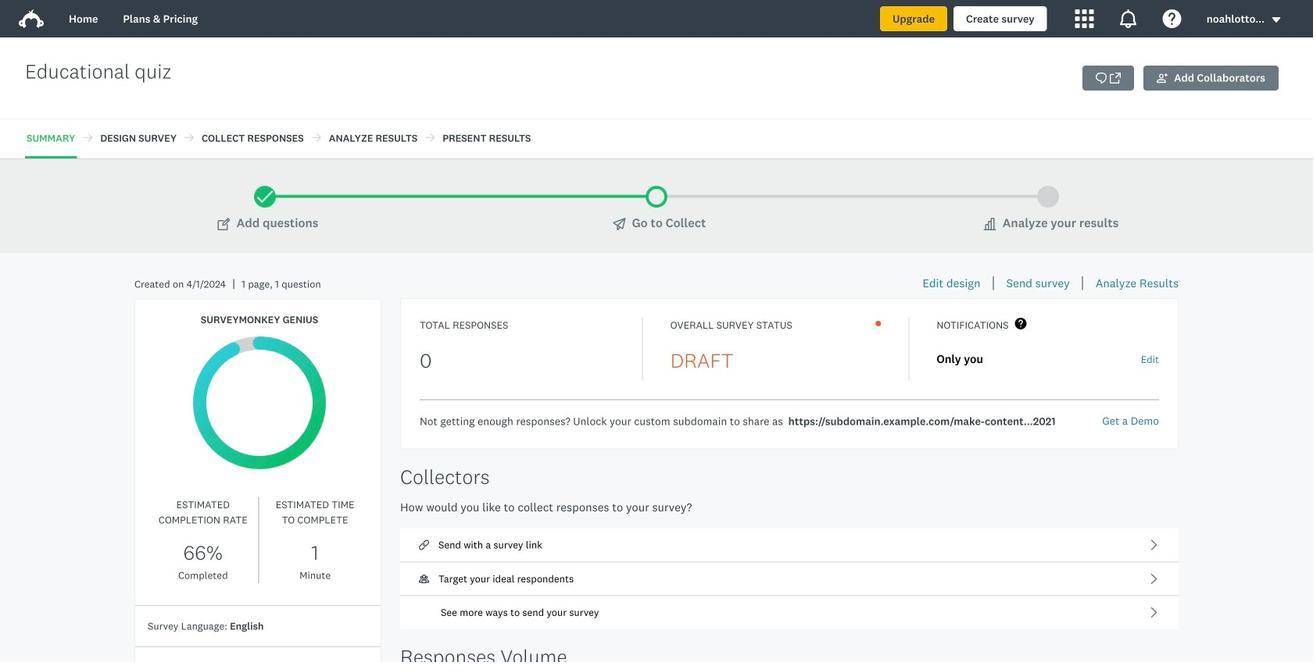 Task type: vqa. For each thing, say whether or not it's contained in the screenshot.
"x" image
no



Task type: locate. For each thing, give the bounding box(es) containing it.
check image
[[257, 184, 273, 209]]

brand logo image
[[19, 6, 44, 31], [19, 9, 44, 28]]

chartbarvert image
[[984, 218, 996, 231]]

pencilbox image
[[218, 218, 230, 231]]

comment image
[[1096, 73, 1107, 84]]

chevronright image
[[1148, 540, 1160, 552], [1148, 607, 1160, 619]]

1 brand logo image from the top
[[19, 6, 44, 31]]

dropdown arrow icon image
[[1271, 14, 1282, 25], [1272, 17, 1281, 23]]

chevronright image up chevronright icon at the right bottom of the page
[[1148, 540, 1160, 552]]

this link opens in a new tab image
[[1110, 73, 1121, 84]]

airplane image
[[613, 218, 626, 231]]

products icon image
[[1075, 9, 1094, 28], [1075, 9, 1094, 28]]

2 chevronright image from the top
[[1148, 607, 1160, 619]]

1 chevronright image from the top
[[1148, 540, 1160, 552]]

this link opens in a new tab image
[[1110, 73, 1121, 84]]

2 brand logo image from the top
[[19, 9, 44, 28]]

1 vertical spatial chevronright image
[[1148, 607, 1160, 619]]

0 vertical spatial chevronright image
[[1148, 540, 1160, 552]]

chevronright image down chevronright icon at the right bottom of the page
[[1148, 607, 1160, 619]]



Task type: describe. For each thing, give the bounding box(es) containing it.
chevronright image
[[1148, 574, 1160, 585]]

notification center icon image
[[1119, 9, 1138, 28]]

usersgroup image
[[419, 574, 429, 585]]

help icon image
[[1163, 9, 1182, 28]]

link image
[[419, 541, 429, 551]]



